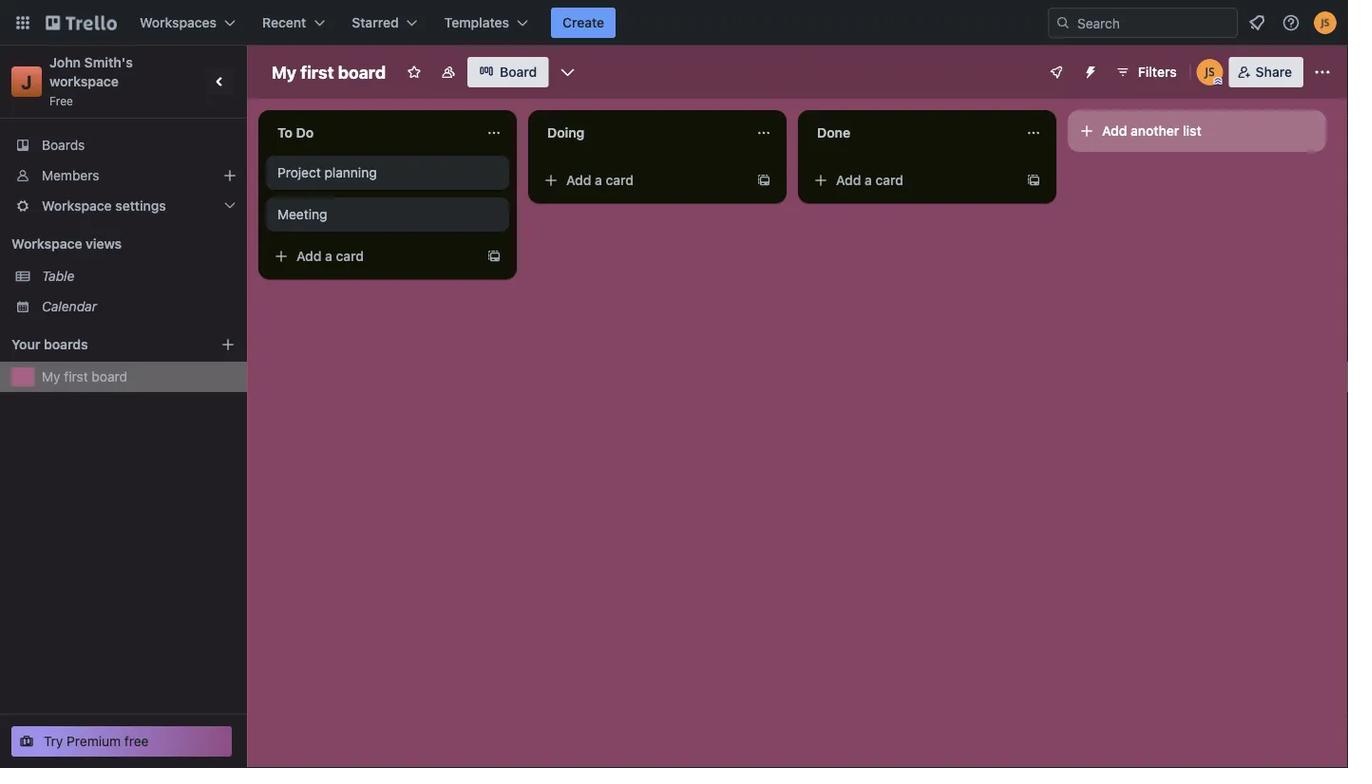 Task type: vqa. For each thing, say whether or not it's contained in the screenshot.
Project
yes



Task type: locate. For each thing, give the bounding box(es) containing it.
1 horizontal spatial my first board
[[272, 62, 386, 82]]

card down doing text field on the top of page
[[606, 173, 634, 188]]

starred
[[352, 15, 399, 30]]

add
[[1103, 123, 1128, 139], [566, 173, 592, 188], [836, 173, 862, 188], [297, 249, 322, 264]]

2 horizontal spatial add a card button
[[806, 165, 1019, 196]]

0 horizontal spatial a
[[325, 249, 333, 264]]

card down the meeting link at left
[[336, 249, 364, 264]]

meeting
[[278, 207, 327, 222]]

calendar link
[[42, 297, 236, 317]]

my first board inside text box
[[272, 62, 386, 82]]

smith's
[[84, 55, 133, 70]]

0 horizontal spatial my first board
[[42, 369, 127, 385]]

my first board link
[[42, 368, 236, 387]]

card down done text box
[[876, 173, 904, 188]]

another
[[1131, 123, 1180, 139]]

power ups image
[[1049, 65, 1064, 80]]

1 horizontal spatial a
[[595, 173, 602, 188]]

1 vertical spatial my
[[42, 369, 60, 385]]

2 horizontal spatial a
[[865, 173, 872, 188]]

0 vertical spatial first
[[301, 62, 334, 82]]

card for doing
[[606, 173, 634, 188]]

0 vertical spatial john smith (johnsmith38824343) image
[[1314, 11, 1337, 34]]

a down done text box
[[865, 173, 872, 188]]

1 horizontal spatial my
[[272, 62, 297, 82]]

your
[[11, 337, 40, 353]]

2 horizontal spatial add a card
[[836, 173, 904, 188]]

0 vertical spatial board
[[338, 62, 386, 82]]

workspace settings
[[42, 198, 166, 214]]

create
[[563, 15, 605, 30]]

1 vertical spatial create from template… image
[[487, 249, 502, 264]]

board link
[[468, 57, 549, 87]]

0 horizontal spatial add a card button
[[266, 241, 479, 272]]

john smith (johnsmith38824343) image right open information menu 'icon'
[[1314, 11, 1337, 34]]

add for to do
[[297, 249, 322, 264]]

add a card button down doing text field on the top of page
[[536, 165, 749, 196]]

share button
[[1230, 57, 1304, 87]]

1 horizontal spatial john smith (johnsmith38824343) image
[[1314, 11, 1337, 34]]

workspace views
[[11, 236, 122, 252]]

create button
[[551, 8, 616, 38]]

first down boards
[[64, 369, 88, 385]]

workspace down members
[[42, 198, 112, 214]]

first down "recent" dropdown button
[[301, 62, 334, 82]]

0 horizontal spatial board
[[92, 369, 127, 385]]

board
[[338, 62, 386, 82], [92, 369, 127, 385]]

workspace up table
[[11, 236, 82, 252]]

add a card button for done
[[806, 165, 1019, 196]]

to
[[278, 125, 293, 141]]

recent
[[262, 15, 306, 30]]

2 horizontal spatial card
[[876, 173, 904, 188]]

filters button
[[1110, 57, 1183, 87]]

workspaces button
[[128, 8, 247, 38]]

0 vertical spatial create from template… image
[[757, 173, 772, 188]]

workspace for workspace settings
[[42, 198, 112, 214]]

1 horizontal spatial add a card button
[[536, 165, 749, 196]]

0 vertical spatial workspace
[[42, 198, 112, 214]]

john smith (johnsmith38824343) image right filters
[[1197, 59, 1224, 86]]

boards link
[[0, 130, 247, 161]]

card for to do
[[336, 249, 364, 264]]

add a card down doing
[[566, 173, 634, 188]]

project
[[278, 165, 321, 181]]

Search field
[[1071, 9, 1238, 37]]

1 vertical spatial board
[[92, 369, 127, 385]]

1 horizontal spatial add a card
[[566, 173, 634, 188]]

your boards with 1 items element
[[11, 334, 192, 356]]

templates
[[445, 15, 509, 30]]

1 vertical spatial workspace
[[11, 236, 82, 252]]

add left another
[[1103, 123, 1128, 139]]

add down done
[[836, 173, 862, 188]]

create from template… image for to do
[[487, 249, 502, 264]]

create from template… image for doing
[[757, 173, 772, 188]]

my down recent
[[272, 62, 297, 82]]

add a card button
[[536, 165, 749, 196], [806, 165, 1019, 196], [266, 241, 479, 272]]

board down the your boards with 1 items element
[[92, 369, 127, 385]]

a
[[595, 173, 602, 188], [865, 173, 872, 188], [325, 249, 333, 264]]

add inside button
[[1103, 123, 1128, 139]]

add a card down meeting
[[297, 249, 364, 264]]

add down meeting
[[297, 249, 322, 264]]

add a card
[[566, 173, 634, 188], [836, 173, 904, 188], [297, 249, 364, 264]]

members
[[42, 168, 99, 183]]

add a card button for doing
[[536, 165, 749, 196]]

add a card button down the meeting link at left
[[266, 241, 479, 272]]

premium
[[67, 734, 121, 750]]

my
[[272, 62, 297, 82], [42, 369, 60, 385]]

workspaces
[[140, 15, 217, 30]]

workspace
[[42, 198, 112, 214], [11, 236, 82, 252]]

john
[[49, 55, 81, 70]]

do
[[296, 125, 314, 141]]

show menu image
[[1314, 63, 1333, 82]]

john smith (johnsmith38824343) image
[[1314, 11, 1337, 34], [1197, 59, 1224, 86]]

a for doing
[[595, 173, 602, 188]]

my first board down the your boards with 1 items element
[[42, 369, 127, 385]]

my inside text box
[[272, 62, 297, 82]]

1 vertical spatial first
[[64, 369, 88, 385]]

j
[[21, 70, 32, 93]]

views
[[86, 236, 122, 252]]

0 vertical spatial my first board
[[272, 62, 386, 82]]

add a card button down done text box
[[806, 165, 1019, 196]]

try premium free button
[[11, 727, 232, 758]]

my first board down "recent" dropdown button
[[272, 62, 386, 82]]

create from template… image
[[1027, 173, 1042, 188]]

0 vertical spatial my
[[272, 62, 297, 82]]

1 horizontal spatial board
[[338, 62, 386, 82]]

card
[[606, 173, 634, 188], [876, 173, 904, 188], [336, 249, 364, 264]]

0 horizontal spatial create from template… image
[[487, 249, 502, 264]]

a for to do
[[325, 249, 333, 264]]

boards
[[42, 137, 85, 153]]

workspace navigation collapse icon image
[[207, 68, 234, 95]]

0 horizontal spatial card
[[336, 249, 364, 264]]

customize views image
[[558, 63, 577, 82]]

workspace inside dropdown button
[[42, 198, 112, 214]]

1 horizontal spatial create from template… image
[[757, 173, 772, 188]]

table
[[42, 269, 75, 284]]

search image
[[1056, 15, 1071, 30]]

add a card for done
[[836, 173, 904, 188]]

create from template… image
[[757, 173, 772, 188], [487, 249, 502, 264]]

first
[[301, 62, 334, 82], [64, 369, 88, 385]]

a down meeting
[[325, 249, 333, 264]]

a down doing text field on the top of page
[[595, 173, 602, 188]]

1 horizontal spatial card
[[606, 173, 634, 188]]

0 horizontal spatial john smith (johnsmith38824343) image
[[1197, 59, 1224, 86]]

add down doing
[[566, 173, 592, 188]]

my first board
[[272, 62, 386, 82], [42, 369, 127, 385]]

add a card for to do
[[297, 249, 364, 264]]

1 horizontal spatial first
[[301, 62, 334, 82]]

board down starred
[[338, 62, 386, 82]]

add a card down done
[[836, 173, 904, 188]]

my down your boards
[[42, 369, 60, 385]]

0 horizontal spatial add a card
[[297, 249, 364, 264]]



Task type: describe. For each thing, give the bounding box(es) containing it.
To Do text field
[[266, 118, 475, 148]]

board inside my first board text box
[[338, 62, 386, 82]]

Doing text field
[[536, 118, 745, 148]]

card for done
[[876, 173, 904, 188]]

doing
[[547, 125, 585, 141]]

board
[[500, 64, 537, 80]]

board inside my first board link
[[92, 369, 127, 385]]

Board name text field
[[262, 57, 395, 87]]

back to home image
[[46, 8, 117, 38]]

workspace visible image
[[441, 65, 456, 80]]

project planning link
[[278, 163, 498, 182]]

to do
[[278, 125, 314, 141]]

meeting link
[[278, 205, 498, 224]]

try premium free
[[44, 734, 149, 750]]

share
[[1256, 64, 1293, 80]]

boards
[[44, 337, 88, 353]]

Done text field
[[806, 118, 1015, 148]]

a for done
[[865, 173, 872, 188]]

planning
[[325, 165, 377, 181]]

this member is an admin of this board. image
[[1214, 77, 1223, 86]]

filters
[[1138, 64, 1177, 80]]

automation image
[[1076, 57, 1102, 84]]

j link
[[11, 67, 42, 97]]

1 vertical spatial my first board
[[42, 369, 127, 385]]

recent button
[[251, 8, 337, 38]]

list
[[1183, 123, 1202, 139]]

0 horizontal spatial my
[[42, 369, 60, 385]]

john smith's workspace free
[[49, 55, 136, 107]]

open information menu image
[[1282, 13, 1301, 32]]

free
[[124, 734, 149, 750]]

free
[[49, 94, 73, 107]]

your boards
[[11, 337, 88, 353]]

john smith's workspace link
[[49, 55, 136, 89]]

calendar
[[42, 299, 97, 315]]

add a card button for to do
[[266, 241, 479, 272]]

star or unstar board image
[[407, 65, 422, 80]]

add board image
[[221, 337, 236, 353]]

add for doing
[[566, 173, 592, 188]]

workspace settings button
[[0, 191, 247, 221]]

add another list
[[1103, 123, 1202, 139]]

project planning
[[278, 165, 377, 181]]

add another list button
[[1068, 110, 1327, 152]]

workspace
[[49, 74, 119, 89]]

starred button
[[341, 8, 429, 38]]

primary element
[[0, 0, 1349, 46]]

settings
[[115, 198, 166, 214]]

1 vertical spatial john smith (johnsmith38824343) image
[[1197, 59, 1224, 86]]

table link
[[42, 267, 236, 286]]

workspace for workspace views
[[11, 236, 82, 252]]

templates button
[[433, 8, 540, 38]]

add a card for doing
[[566, 173, 634, 188]]

0 horizontal spatial first
[[64, 369, 88, 385]]

done
[[817, 125, 851, 141]]

try
[[44, 734, 63, 750]]

first inside text box
[[301, 62, 334, 82]]

add for done
[[836, 173, 862, 188]]

0 notifications image
[[1246, 11, 1269, 34]]

members link
[[0, 161, 247, 191]]



